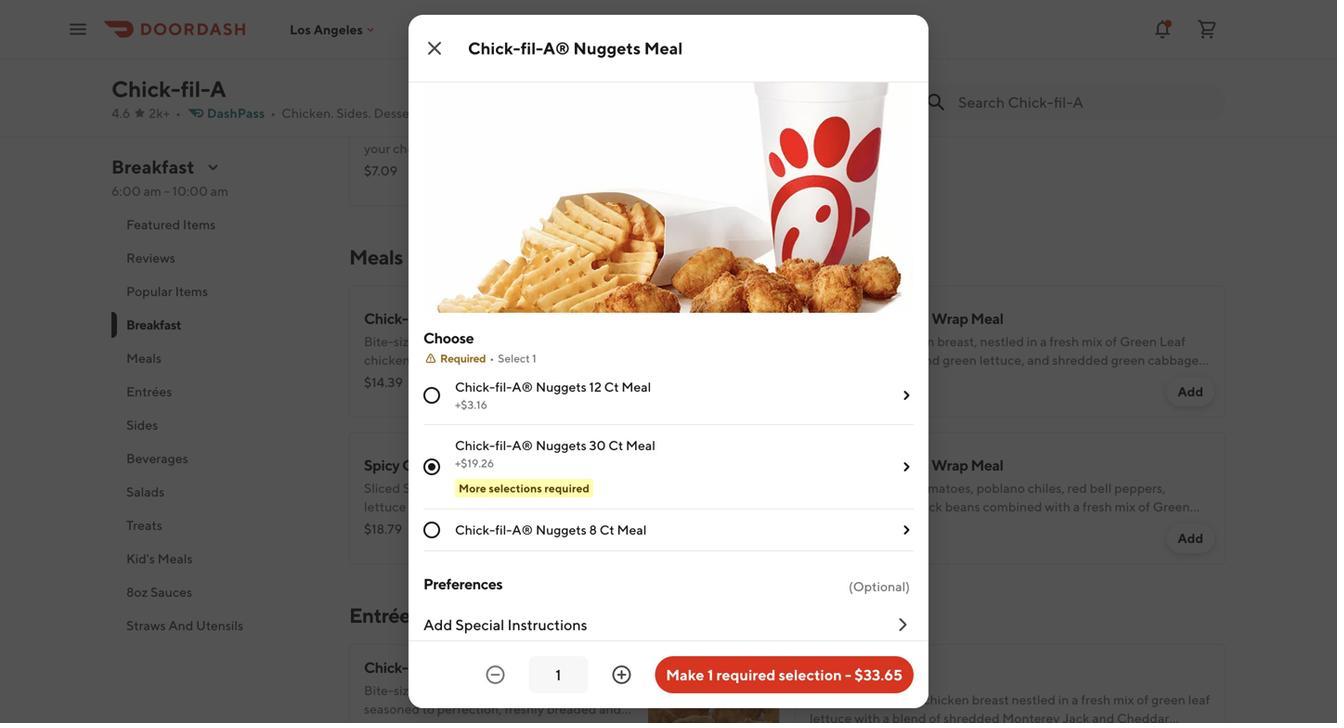 Task type: vqa. For each thing, say whether or not it's contained in the screenshot.
Kid's Meals on the left of page
yes



Task type: locate. For each thing, give the bounding box(es) containing it.
1 horizontal spatial jack
[[1062, 711, 1090, 723]]

4.6
[[111, 105, 130, 121]]

nestled inside spicy cool wrap meal sliced spicy grilled chicken breast nestled in a fresh mix of green leaf lettuce with a blend of shredded monterey jack and cheddar cheeses, tightly rolled in a flaxseed flour flat bread. made fresh daily. pairs well with avocado lime ranch dressing.
[[566, 481, 610, 496]]

ct right 8
[[600, 522, 614, 538]]

salads button
[[111, 475, 327, 509]]

chick-fil-a® nuggets 12 ct meal +$3.16
[[455, 379, 651, 411]]

• for dashpass •
[[270, 105, 276, 121]]

green inside spicy cool wrap meal sliced spicy grilled chicken breast nestled in a fresh mix of green leaf lettuce with a blend of shredded monterey jack and cheddar cheeses, tightly rolled in a flaxseed flour flat bread. made fresh daily. pairs well with avocado lime ranch dressing.
[[706, 481, 740, 496]]

green
[[706, 481, 740, 496], [1151, 692, 1186, 708]]

with right yogurt
[[615, 122, 641, 137]]

1 vertical spatial green
[[1151, 692, 1186, 708]]

nuggets inside chick-fil-a® nuggets bite-sized pieces of boneless chicken breast, seasoned to perfection, freshly breaded and pressure cooked in 100% refined peanut oi
[[452, 659, 509, 676]]

desserts.
[[374, 105, 428, 121]]

spicy
[[364, 456, 400, 474], [403, 481, 435, 496], [810, 668, 845, 686], [849, 692, 881, 708]]

0 vertical spatial required
[[544, 482, 590, 495]]

los angeles
[[290, 22, 363, 37]]

• select 1
[[490, 352, 536, 365]]

cheddar
[[671, 499, 723, 514]]

cool
[[898, 310, 929, 327], [402, 456, 433, 474], [848, 668, 879, 686]]

ct right 12
[[604, 379, 619, 395]]

and inside greek yogurt parfait creamy, organic vanilla bean greek yogurt with fresh berries and your choice of toppings. $7.09
[[719, 122, 741, 137]]

grilled
[[438, 481, 475, 496], [883, 692, 921, 708]]

+$3.16
[[455, 398, 487, 411]]

ct inside chick-fil-a® nuggets 12 ct meal +$3.16
[[604, 379, 619, 395]]

1 horizontal spatial required
[[716, 666, 776, 684]]

fresh inside greek yogurt parfait creamy, organic vanilla bean greek yogurt with fresh berries and your choice of toppings. $7.09
[[643, 122, 673, 137]]

monterey
[[557, 499, 614, 514], [1002, 711, 1060, 723]]

meals
[[349, 245, 403, 269], [126, 351, 162, 366], [157, 551, 193, 566]]

$14.39
[[364, 375, 403, 390]]

2k+ •
[[149, 105, 181, 121]]

0 horizontal spatial greek
[[364, 98, 404, 116]]

0 vertical spatial cool
[[898, 310, 929, 327]]

1 right make
[[707, 666, 713, 684]]

sliced inside spicy cool wrap meal sliced spicy grilled chicken breast nestled in a fresh mix of green leaf lettuce with a blend of shredded monterey jack and cheddar cheeses, tightly rolled in a flaxseed flour flat bread. made fresh daily. pairs well with avocado lime ranch dressing.
[[364, 481, 400, 496]]

(optional)
[[849, 579, 910, 594]]

0 vertical spatial grilled
[[438, 481, 475, 496]]

wrap for southwest veggie wrap meal
[[931, 456, 968, 474]]

pairs
[[364, 536, 393, 552]]

grilled down "$33.65"
[[883, 692, 921, 708]]

1 vertical spatial add button
[[1167, 377, 1214, 407]]

monterey inside spicy cool wrap meal sliced spicy grilled chicken breast nestled in a fresh mix of green leaf lettuce with a blend of shredded monterey jack and cheddar cheeses, tightly rolled in a flaxseed flour flat bread. made fresh daily. pairs well with avocado lime ranch dressing.
[[557, 499, 614, 514]]

30
[[589, 438, 606, 453]]

0 horizontal spatial breast
[[526, 481, 563, 496]]

sliced up the cheeses,
[[364, 481, 400, 496]]

entrées down pairs
[[349, 604, 419, 628]]

0 vertical spatial green
[[706, 481, 740, 496]]

1 horizontal spatial chicken
[[537, 683, 583, 698]]

vanilla
[[462, 122, 500, 137]]

1 vertical spatial breast
[[972, 692, 1009, 708]]

2 vertical spatial add button
[[1167, 524, 1214, 553]]

0 vertical spatial leaf
[[742, 481, 764, 496]]

popular
[[126, 284, 172, 299]]

blend inside spicy cool wrap meal sliced spicy grilled chicken breast nestled in a fresh mix of green leaf lettuce with a blend of shredded monterey jack and cheddar cheeses, tightly rolled in a flaxseed flour flat bread. made fresh daily. pairs well with avocado lime ranch dressing.
[[447, 499, 481, 514]]

0 vertical spatial items
[[183, 217, 216, 232]]

breakfast
[[111, 156, 195, 178], [126, 317, 181, 332]]

spicy up tightly
[[403, 481, 435, 496]]

grilled down the +$19.26
[[438, 481, 475, 496]]

0 vertical spatial jack
[[617, 499, 644, 514]]

add button for chick-fil-a® cool wrap meal
[[1167, 377, 1214, 407]]

1 horizontal spatial 1
[[707, 666, 713, 684]]

in inside spicy cool wrap sliced spicy grilled chicken breast nestled in a fresh mix of green leaf lettuce with a blend of shredded monterey jack and chedda
[[1058, 692, 1069, 708]]

breakfast down popular
[[126, 317, 181, 332]]

12
[[589, 379, 602, 395]]

fil- inside chick-fil-a® nuggets 12 ct meal +$3.16
[[495, 379, 512, 395]]

fil- inside chick-fil-a® nuggets 30 ct meal +$19.26
[[495, 438, 512, 453]]

3 add button from the top
[[1167, 524, 1214, 553]]

greek
[[364, 98, 404, 116], [534, 122, 571, 137]]

0 horizontal spatial 1
[[532, 352, 536, 365]]

required inside choose 'group'
[[544, 482, 590, 495]]

lettuce down "selection" on the right
[[810, 711, 852, 723]]

pieces
[[427, 683, 465, 698]]

1 vertical spatial mix
[[1113, 692, 1134, 708]]

sides.
[[336, 105, 371, 121]]

• inside choose 'group'
[[490, 352, 494, 365]]

1 horizontal spatial monterey
[[1002, 711, 1060, 723]]

kid's meals button
[[111, 542, 327, 576]]

to
[[422, 701, 434, 717]]

beverages button
[[111, 442, 327, 475]]

cool for sliced
[[848, 668, 879, 686]]

1 am from the left
[[143, 183, 161, 199]]

0 horizontal spatial lettuce
[[364, 499, 406, 514]]

cool for meal
[[402, 456, 433, 474]]

lettuce inside spicy cool wrap sliced spicy grilled chicken breast nestled in a fresh mix of green leaf lettuce with a blend of shredded monterey jack and chedda
[[810, 711, 852, 723]]

entrées inside button
[[126, 384, 172, 399]]

1 horizontal spatial cool
[[848, 668, 879, 686]]

chick-fil-a® nuggets meal up choose
[[364, 310, 544, 327]]

1 vertical spatial 1
[[707, 666, 713, 684]]

bite-
[[364, 683, 394, 698]]

and inside spicy cool wrap sliced spicy grilled chicken breast nestled in a fresh mix of green leaf lettuce with a blend of shredded monterey jack and chedda
[[1092, 711, 1114, 723]]

1 horizontal spatial shredded
[[943, 711, 1000, 723]]

1 horizontal spatial blend
[[892, 711, 926, 723]]

spicy cool wrap sliced spicy grilled chicken breast nestled in a fresh mix of green leaf lettuce with a blend of shredded monterey jack and chedda
[[810, 668, 1210, 723]]

more selections required
[[459, 482, 590, 495]]

a® inside chick-fil-a® nuggets bite-sized pieces of boneless chicken breast, seasoned to perfection, freshly breaded and pressure cooked in 100% refined peanut oi
[[427, 659, 449, 676]]

0 horizontal spatial grilled
[[438, 481, 475, 496]]

- left 10:00
[[164, 183, 170, 199]]

a® inside chick-fil-a® nuggets 30 ct meal +$19.26
[[512, 438, 533, 453]]

made
[[662, 518, 696, 533]]

• right 2k+
[[175, 105, 181, 121]]

2 vertical spatial ct
[[600, 522, 614, 538]]

0 horizontal spatial -
[[164, 183, 170, 199]]

meal
[[644, 38, 683, 58], [512, 310, 544, 327], [971, 310, 1003, 327], [622, 379, 651, 395], [626, 438, 655, 453], [475, 456, 508, 474], [971, 456, 1003, 474], [617, 522, 647, 538]]

1 vertical spatial sliced
[[810, 692, 846, 708]]

chick- inside chick-fil-a® nuggets 30 ct meal +$19.26
[[455, 438, 495, 453]]

1 vertical spatial cool
[[402, 456, 433, 474]]

1 vertical spatial chick-fil-a® nuggets meal
[[364, 310, 544, 327]]

cool inside spicy cool wrap sliced spicy grilled chicken breast nestled in a fresh mix of green leaf lettuce with a blend of shredded monterey jack and chedda
[[848, 668, 879, 686]]

chick-fil-a® nuggets meal up yogurt
[[468, 38, 683, 58]]

am right 10:00
[[210, 183, 228, 199]]

mix
[[668, 481, 689, 496], [1113, 692, 1134, 708]]

breast,
[[585, 683, 626, 698]]

1 vertical spatial nestled
[[1012, 692, 1056, 708]]

0 vertical spatial shredded
[[498, 499, 554, 514]]

1 horizontal spatial am
[[210, 183, 228, 199]]

0 vertical spatial sliced
[[364, 481, 400, 496]]

straws
[[126, 618, 166, 633]]

0 horizontal spatial nestled
[[566, 481, 610, 496]]

1 horizontal spatial greek
[[534, 122, 571, 137]]

nestled
[[566, 481, 610, 496], [1012, 692, 1056, 708]]

chick-fil-a® nuggets meal dialog
[[409, 0, 929, 708]]

0 vertical spatial breast
[[526, 481, 563, 496]]

1 vertical spatial lettuce
[[810, 711, 852, 723]]

1 vertical spatial leaf
[[1188, 692, 1210, 708]]

0 horizontal spatial •
[[175, 105, 181, 121]]

wrap inside spicy cool wrap sliced spicy grilled chicken breast nestled in a fresh mix of green leaf lettuce with a blend of shredded monterey jack and chedda
[[882, 668, 918, 686]]

cool inside spicy cool wrap meal sliced spicy grilled chicken breast nestled in a fresh mix of green leaf lettuce with a blend of shredded monterey jack and cheddar cheeses, tightly rolled in a flaxseed flour flat bread. made fresh daily. pairs well with avocado lime ranch dressing.
[[402, 456, 433, 474]]

0 horizontal spatial shredded
[[498, 499, 554, 514]]

ct right 30
[[608, 438, 623, 453]]

• left chicken.
[[270, 105, 276, 121]]

entrées up sides
[[126, 384, 172, 399]]

meal inside chick-fil-a® nuggets 12 ct meal +$3.16
[[622, 379, 651, 395]]

2 horizontal spatial •
[[490, 352, 494, 365]]

meals up sauces
[[157, 551, 193, 566]]

with
[[615, 122, 641, 137], [409, 499, 434, 514], [422, 536, 448, 552], [854, 711, 880, 723]]

2 horizontal spatial chicken
[[923, 692, 969, 708]]

sliced
[[364, 481, 400, 496], [810, 692, 846, 708]]

breakfast up 6:00 am - 10:00 am
[[111, 156, 195, 178]]

2 add button from the top
[[1167, 377, 1214, 407]]

0 vertical spatial meals
[[349, 245, 403, 269]]

make 1 required selection - $33.65 button
[[655, 656, 914, 694]]

1 horizontal spatial breast
[[972, 692, 1009, 708]]

0 horizontal spatial sliced
[[364, 481, 400, 496]]

add button for southwest veggie wrap meal
[[1167, 524, 1214, 553]]

meals button
[[111, 342, 327, 375]]

and inside spicy cool wrap meal sliced spicy grilled chicken breast nestled in a fresh mix of green leaf lettuce with a blend of shredded monterey jack and cheddar cheeses, tightly rolled in a flaxseed flour flat bread. made fresh daily. pairs well with avocado lime ranch dressing.
[[646, 499, 669, 514]]

0 vertical spatial 1
[[532, 352, 536, 365]]

chick-fil-a
[[111, 76, 226, 102]]

blend down "$33.65"
[[892, 711, 926, 723]]

with down "$33.65"
[[854, 711, 880, 723]]

chick-
[[468, 38, 521, 58], [111, 76, 181, 102], [364, 310, 408, 327], [810, 310, 854, 327], [455, 379, 495, 395], [455, 438, 495, 453], [455, 522, 495, 538], [364, 659, 408, 676]]

kid's meals
[[126, 551, 193, 566]]

items down 10:00
[[183, 217, 216, 232]]

am right 6:00
[[143, 183, 161, 199]]

none radio inside choose 'group'
[[423, 459, 440, 475]]

meals down $7.09
[[349, 245, 403, 269]]

lettuce inside spicy cool wrap meal sliced spicy grilled chicken breast nestled in a fresh mix of green leaf lettuce with a blend of shredded monterey jack and cheddar cheeses, tightly rolled in a flaxseed flour flat bread. made fresh daily. pairs well with avocado lime ranch dressing.
[[364, 499, 406, 514]]

1 horizontal spatial green
[[1151, 692, 1186, 708]]

nestled inside spicy cool wrap sliced spicy grilled chicken breast nestled in a fresh mix of green leaf lettuce with a blend of shredded monterey jack and chedda
[[1012, 692, 1056, 708]]

1 vertical spatial breakfast
[[126, 317, 181, 332]]

a
[[626, 481, 633, 496], [437, 499, 444, 514], [508, 518, 515, 533], [1072, 692, 1078, 708], [883, 711, 890, 723]]

0 vertical spatial lettuce
[[364, 499, 406, 514]]

0 vertical spatial ct
[[604, 379, 619, 395]]

0 vertical spatial nestled
[[566, 481, 610, 496]]

0 vertical spatial add button
[[1167, 19, 1214, 48]]

6:00
[[111, 183, 141, 199]]

0 horizontal spatial mix
[[668, 481, 689, 496]]

lettuce up the cheeses,
[[364, 499, 406, 514]]

bean
[[502, 122, 532, 137]]

0 vertical spatial monterey
[[557, 499, 614, 514]]

mix inside spicy cool wrap meal sliced spicy grilled chicken breast nestled in a fresh mix of green leaf lettuce with a blend of shredded monterey jack and cheddar cheeses, tightly rolled in a flaxseed flour flat bread. made fresh daily. pairs well with avocado lime ranch dressing.
[[668, 481, 689, 496]]

fresh inside spicy cool wrap sliced spicy grilled chicken breast nestled in a fresh mix of green leaf lettuce with a blend of shredded monterey jack and chedda
[[1081, 692, 1111, 708]]

meal inside spicy cool wrap meal sliced spicy grilled chicken breast nestled in a fresh mix of green leaf lettuce with a blend of shredded monterey jack and cheddar cheeses, tightly rolled in a flaxseed flour flat bread. made fresh daily. pairs well with avocado lime ranch dressing.
[[475, 456, 508, 474]]

• left select
[[490, 352, 494, 365]]

add special instructions
[[423, 616, 587, 634]]

chick-fil-a® cool wrap meal
[[810, 310, 1003, 327]]

1 vertical spatial ct
[[608, 438, 623, 453]]

1 vertical spatial blend
[[892, 711, 926, 723]]

cooked
[[417, 720, 461, 723]]

1 horizontal spatial nestled
[[1012, 692, 1056, 708]]

required inside button
[[716, 666, 776, 684]]

1 inside choose 'group'
[[532, 352, 536, 365]]

2 vertical spatial cool
[[848, 668, 879, 686]]

dashpass
[[207, 105, 265, 121]]

leaf
[[742, 481, 764, 496], [1188, 692, 1210, 708]]

1 horizontal spatial entrées
[[349, 604, 419, 628]]

1 inside button
[[707, 666, 713, 684]]

8oz sauces button
[[111, 576, 327, 609]]

1 vertical spatial meals
[[126, 351, 162, 366]]

blend down the more
[[447, 499, 481, 514]]

1 vertical spatial grilled
[[883, 692, 921, 708]]

1 horizontal spatial leaf
[[1188, 692, 1210, 708]]

items right popular
[[175, 284, 208, 299]]

None radio
[[423, 459, 440, 475]]

with down tightly
[[422, 536, 448, 552]]

- inside button
[[845, 666, 851, 684]]

0 horizontal spatial entrées
[[126, 384, 172, 399]]

spicy up the cheeses,
[[364, 456, 400, 474]]

breast inside spicy cool wrap sliced spicy grilled chicken breast nestled in a fresh mix of green leaf lettuce with a blend of shredded monterey jack and chedda
[[972, 692, 1009, 708]]

items
[[183, 217, 216, 232], [175, 284, 208, 299]]

required right make
[[716, 666, 776, 684]]

•
[[175, 105, 181, 121], [270, 105, 276, 121], [490, 352, 494, 365]]

kid's
[[126, 551, 155, 566]]

notification bell image
[[1151, 18, 1174, 40]]

0 horizontal spatial leaf
[[742, 481, 764, 496]]

breast inside spicy cool wrap meal sliced spicy grilled chicken breast nestled in a fresh mix of green leaf lettuce with a blend of shredded monterey jack and cheddar cheeses, tightly rolled in a flaxseed flour flat bread. made fresh daily. pairs well with avocado lime ranch dressing.
[[526, 481, 563, 496]]

1 horizontal spatial lettuce
[[810, 711, 852, 723]]

beverages
[[126, 451, 188, 466]]

1 horizontal spatial -
[[845, 666, 851, 684]]

0 vertical spatial chick-fil-a® nuggets meal
[[468, 38, 683, 58]]

0 horizontal spatial monterey
[[557, 499, 614, 514]]

southwest veggie wrap meal
[[810, 456, 1003, 474]]

None radio
[[423, 387, 440, 404]]

1 horizontal spatial •
[[270, 105, 276, 121]]

0 horizontal spatial cool
[[402, 456, 433, 474]]

lettuce
[[364, 499, 406, 514], [810, 711, 852, 723]]

- left "$33.65"
[[845, 666, 851, 684]]

0 horizontal spatial green
[[706, 481, 740, 496]]

ct inside chick-fil-a® nuggets 30 ct meal +$19.26
[[608, 438, 623, 453]]

0 horizontal spatial chicken
[[477, 481, 524, 496]]

jack inside spicy cool wrap sliced spicy grilled chicken breast nestled in a fresh mix of green leaf lettuce with a blend of shredded monterey jack and chedda
[[1062, 711, 1090, 723]]

required down chick-fil-a® nuggets 30 ct meal +$19.26
[[544, 482, 590, 495]]

featured items button
[[111, 208, 327, 241]]

nuggets inside chick-fil-a® nuggets 12 ct meal +$3.16
[[536, 379, 587, 395]]

make 1 required selection - $33.65
[[666, 666, 903, 684]]

1 right select
[[532, 352, 536, 365]]

am
[[143, 183, 161, 199], [210, 183, 228, 199]]

1 vertical spatial items
[[175, 284, 208, 299]]

1 vertical spatial -
[[845, 666, 851, 684]]

0 horizontal spatial jack
[[617, 499, 644, 514]]

add special instructions button
[[423, 600, 914, 650]]

wrap inside spicy cool wrap meal sliced spicy grilled chicken breast nestled in a fresh mix of green leaf lettuce with a blend of shredded monterey jack and cheddar cheeses, tightly rolled in a flaxseed flour flat bread. made fresh daily. pairs well with avocado lime ranch dressing.
[[436, 456, 473, 474]]

chick- inside chick-fil-a® nuggets 12 ct meal +$3.16
[[455, 379, 495, 395]]

fil- inside chick-fil-a® nuggets bite-sized pieces of boneless chicken breast, seasoned to perfection, freshly breaded and pressure cooked in 100% refined peanut oi
[[408, 659, 427, 676]]

meals up sides
[[126, 351, 162, 366]]

sliced down "selection" on the right
[[810, 692, 846, 708]]

of
[[435, 141, 447, 156], [691, 481, 703, 496], [483, 499, 495, 514], [467, 683, 479, 698], [1137, 692, 1149, 708], [929, 711, 941, 723]]

+$19.26
[[455, 457, 494, 470]]

0 horizontal spatial am
[[143, 183, 161, 199]]

1 horizontal spatial mix
[[1113, 692, 1134, 708]]

10:00
[[172, 183, 208, 199]]

1 vertical spatial shredded
[[943, 711, 1000, 723]]

1 horizontal spatial grilled
[[883, 692, 921, 708]]

1 vertical spatial jack
[[1062, 711, 1090, 723]]

with inside spicy cool wrap sliced spicy grilled chicken breast nestled in a fresh mix of green leaf lettuce with a blend of shredded monterey jack and chedda
[[854, 711, 880, 723]]

0 vertical spatial mix
[[668, 481, 689, 496]]

required for selections
[[544, 482, 590, 495]]

1 vertical spatial required
[[716, 666, 776, 684]]

1 horizontal spatial sliced
[[810, 692, 846, 708]]

greek up creamy, on the top left of the page
[[364, 98, 404, 116]]

0 vertical spatial blend
[[447, 499, 481, 514]]

a
[[210, 76, 226, 102]]

0 horizontal spatial blend
[[447, 499, 481, 514]]

sides button
[[111, 409, 327, 442]]

veggie
[[883, 456, 929, 474]]

0 horizontal spatial required
[[544, 482, 590, 495]]

0 vertical spatial entrées
[[126, 384, 172, 399]]

daily.
[[731, 518, 761, 533]]

greek right bean
[[534, 122, 571, 137]]

• for 2k+ •
[[175, 105, 181, 121]]

1 vertical spatial monterey
[[1002, 711, 1060, 723]]



Task type: describe. For each thing, give the bounding box(es) containing it.
wrap for spicy cool wrap sliced spicy grilled chicken breast nestled in a fresh mix of green leaf lettuce with a blend of shredded monterey jack and chedda
[[882, 668, 918, 686]]

0 vertical spatial greek
[[364, 98, 404, 116]]

los angeles button
[[290, 22, 378, 37]]

nuggets inside chick-fil-a® nuggets 30 ct meal +$19.26
[[536, 438, 587, 453]]

los
[[290, 22, 311, 37]]

of inside chick-fil-a® nuggets bite-sized pieces of boneless chicken breast, seasoned to perfection, freshly breaded and pressure cooked in 100% refined peanut oi
[[467, 683, 479, 698]]

of inside greek yogurt parfait creamy, organic vanilla bean greek yogurt with fresh berries and your choice of toppings. $7.09
[[435, 141, 447, 156]]

bread.
[[622, 518, 659, 533]]

salads
[[126, 484, 165, 500]]

1 vertical spatial entrées
[[349, 604, 419, 628]]

refined
[[513, 720, 555, 723]]

add inside "button"
[[423, 616, 452, 634]]

popular items button
[[111, 275, 327, 308]]

flat
[[600, 518, 619, 533]]

perfection,
[[437, 701, 502, 717]]

boneless
[[482, 683, 534, 698]]

toppings.
[[449, 141, 504, 156]]

dressing.
[[578, 536, 630, 552]]

organic
[[415, 122, 459, 137]]

0 items, open order cart image
[[1196, 18, 1218, 40]]

reviews
[[126, 250, 175, 266]]

Current quantity is 1 number field
[[540, 665, 577, 685]]

your
[[364, 141, 390, 156]]

increase quantity by 1 image
[[610, 664, 633, 686]]

spicy cool wrap meal sliced spicy grilled chicken breast nestled in a fresh mix of green leaf lettuce with a blend of shredded monterey jack and cheddar cheeses, tightly rolled in a flaxseed flour flat bread. made fresh daily. pairs well with avocado lime ranch dressing.
[[364, 456, 764, 552]]

featured
[[126, 217, 180, 232]]

chick-fil-a® nuggets meal inside dialog
[[468, 38, 683, 58]]

parfait
[[454, 98, 498, 116]]

1 add button from the top
[[1167, 19, 1214, 48]]

peanut
[[558, 720, 600, 723]]

choose
[[423, 329, 474, 347]]

leaf inside spicy cool wrap meal sliced spicy grilled chicken breast nestled in a fresh mix of green leaf lettuce with a blend of shredded monterey jack and cheddar cheeses, tightly rolled in a flaxseed flour flat bread. made fresh daily. pairs well with avocado lime ranch dressing.
[[742, 481, 764, 496]]

meal inside chick-fil-a® nuggets 30 ct meal +$19.26
[[626, 438, 655, 453]]

chick-fil-a® nuggets bite-sized pieces of boneless chicken breast, seasoned to perfection, freshly breaded and pressure cooked in 100% refined peanut oi
[[364, 659, 626, 723]]

chick- inside chick-fil-a® nuggets bite-sized pieces of boneless chicken breast, seasoned to perfection, freshly breaded and pressure cooked in 100% refined peanut oi
[[364, 659, 408, 676]]

treats
[[126, 518, 162, 533]]

treats button
[[111, 509, 327, 542]]

wrap for spicy cool wrap meal sliced spicy grilled chicken breast nestled in a fresh mix of green leaf lettuce with a blend of shredded monterey jack and cheddar cheeses, tightly rolled in a flaxseed flour flat bread. made fresh daily. pairs well with avocado lime ranch dressing.
[[436, 456, 473, 474]]

tightly
[[417, 518, 456, 533]]

Chick-fil-A® Nuggets 8 Ct Meal radio
[[423, 522, 440, 539]]

$33.65
[[854, 666, 903, 684]]

southwest
[[810, 456, 880, 474]]

close chick-fil-a® nuggets meal image
[[423, 37, 446, 59]]

featured items
[[126, 217, 216, 232]]

choice
[[393, 141, 432, 156]]

shredded inside spicy cool wrap meal sliced spicy grilled chicken breast nestled in a fresh mix of green leaf lettuce with a blend of shredded monterey jack and cheddar cheeses, tightly rolled in a flaxseed flour flat bread. made fresh daily. pairs well with avocado lime ranch dressing.
[[498, 499, 554, 514]]

well
[[395, 536, 419, 552]]

mix inside spicy cool wrap sliced spicy grilled chicken breast nestled in a fresh mix of green leaf lettuce with a blend of shredded monterey jack and chedda
[[1113, 692, 1134, 708]]

decrease quantity by 1 image
[[484, 664, 506, 686]]

straws and utensils
[[126, 618, 243, 633]]

more
[[459, 482, 486, 495]]

jack inside spicy cool wrap meal sliced spicy grilled chicken breast nestled in a fresh mix of green leaf lettuce with a blend of shredded monterey jack and cheddar cheeses, tightly rolled in a flaxseed flour flat bread. made fresh daily. pairs well with avocado lime ranch dressing.
[[617, 499, 644, 514]]

rolled
[[458, 518, 492, 533]]

ct for 8
[[600, 522, 614, 538]]

choose group
[[423, 328, 914, 552]]

preferences
[[423, 575, 503, 593]]

cheeses,
[[364, 518, 415, 533]]

seasoned
[[364, 701, 420, 717]]

avocado
[[450, 536, 503, 552]]

chicken inside spicy cool wrap meal sliced spicy grilled chicken breast nestled in a fresh mix of green leaf lettuce with a blend of shredded monterey jack and cheddar cheeses, tightly rolled in a flaxseed flour flat bread. made fresh daily. pairs well with avocado lime ranch dressing.
[[477, 481, 524, 496]]

and inside chick-fil-a® nuggets bite-sized pieces of boneless chicken breast, seasoned to perfection, freshly breaded and pressure cooked in 100% refined peanut oi
[[599, 701, 621, 717]]

8
[[589, 522, 597, 538]]

chick-fil-a® nuggets image
[[648, 644, 780, 723]]

ranch
[[537, 536, 575, 552]]

spicy left "$33.65"
[[810, 668, 845, 686]]

spicy down "$33.65"
[[849, 692, 881, 708]]

chick-fil-a® nuggets meal image
[[648, 286, 780, 418]]

instructions
[[507, 616, 587, 634]]

bacon, egg & cheese muffin image
[[648, 0, 780, 59]]

select
[[498, 352, 530, 365]]

and
[[168, 618, 193, 633]]

items for featured items
[[183, 217, 216, 232]]

6:00 am - 10:00 am
[[111, 183, 228, 199]]

creamy,
[[364, 122, 413, 137]]

chicken. sides. desserts.
[[281, 105, 428, 121]]

sauces
[[150, 584, 192, 600]]

blend inside spicy cool wrap sliced spicy grilled chicken breast nestled in a fresh mix of green leaf lettuce with a blend of shredded monterey jack and chedda
[[892, 711, 926, 723]]

utensils
[[196, 618, 243, 633]]

2 vertical spatial meals
[[157, 551, 193, 566]]

1 vertical spatial greek
[[534, 122, 571, 137]]

shredded inside spicy cool wrap sliced spicy grilled chicken breast nestled in a fresh mix of green leaf lettuce with a blend of shredded monterey jack and chedda
[[943, 711, 1000, 723]]

$18.79
[[364, 521, 402, 537]]

required
[[440, 352, 486, 365]]

chicken.
[[281, 105, 334, 121]]

flaxseed
[[518, 518, 567, 533]]

2 horizontal spatial cool
[[898, 310, 929, 327]]

popular items
[[126, 284, 208, 299]]

sides
[[126, 417, 158, 433]]

leaf inside spicy cool wrap sliced spicy grilled chicken breast nestled in a fresh mix of green leaf lettuce with a blend of shredded monterey jack and chedda
[[1188, 692, 1210, 708]]

$7.09
[[364, 163, 398, 178]]

chick-fil-a® nuggets 8 ct meal
[[455, 522, 647, 538]]

a® inside chick-fil-a® nuggets 12 ct meal +$3.16
[[512, 379, 533, 395]]

special
[[455, 616, 504, 634]]

angeles
[[314, 22, 363, 37]]

$6.75
[[364, 16, 398, 32]]

2 am from the left
[[210, 183, 228, 199]]

selection
[[779, 666, 842, 684]]

0 vertical spatial breakfast
[[111, 156, 195, 178]]

in inside chick-fil-a® nuggets bite-sized pieces of boneless chicken breast, seasoned to perfection, freshly breaded and pressure cooked in 100% refined peanut oi
[[463, 720, 474, 723]]

sliced inside spicy cool wrap sliced spicy grilled chicken breast nestled in a fresh mix of green leaf lettuce with a blend of shredded monterey jack and chedda
[[810, 692, 846, 708]]

green inside spicy cool wrap sliced spicy grilled chicken breast nestled in a fresh mix of green leaf lettuce with a blend of shredded monterey jack and chedda
[[1151, 692, 1186, 708]]

ct for 12
[[604, 379, 619, 395]]

lime
[[505, 536, 535, 552]]

with inside greek yogurt parfait creamy, organic vanilla bean greek yogurt with fresh berries and your choice of toppings. $7.09
[[615, 122, 641, 137]]

required for 1
[[716, 666, 776, 684]]

grilled inside spicy cool wrap sliced spicy grilled chicken breast nestled in a fresh mix of green leaf lettuce with a blend of shredded monterey jack and chedda
[[883, 692, 921, 708]]

straws and utensils button
[[111, 609, 327, 643]]

sized
[[394, 683, 424, 698]]

chick-fil-a® nuggets 30 ct meal +$19.26
[[455, 438, 655, 470]]

items for popular items
[[175, 284, 208, 299]]

monterey inside spicy cool wrap sliced spicy grilled chicken breast nestled in a fresh mix of green leaf lettuce with a blend of shredded monterey jack and chedda
[[1002, 711, 1060, 723]]

ct for 30
[[608, 438, 623, 453]]

chicken inside spicy cool wrap sliced spicy grilled chicken breast nestled in a fresh mix of green leaf lettuce with a blend of shredded monterey jack and chedda
[[923, 692, 969, 708]]

entrées button
[[111, 375, 327, 409]]

0 vertical spatial -
[[164, 183, 170, 199]]

open menu image
[[67, 18, 89, 40]]

flour
[[570, 518, 597, 533]]

yogurt
[[407, 98, 451, 116]]

chicken inside chick-fil-a® nuggets bite-sized pieces of boneless chicken breast, seasoned to perfection, freshly breaded and pressure cooked in 100% refined peanut oi
[[537, 683, 583, 698]]

pressure
[[364, 720, 414, 723]]

with up tightly
[[409, 499, 434, 514]]

make
[[666, 666, 704, 684]]

greek yogurt parfait creamy, organic vanilla bean greek yogurt with fresh berries and your choice of toppings. $7.09
[[364, 98, 741, 178]]

yogurt
[[574, 122, 612, 137]]

grilled inside spicy cool wrap meal sliced spicy grilled chicken breast nestled in a fresh mix of green leaf lettuce with a blend of shredded monterey jack and cheddar cheeses, tightly rolled in a flaxseed flour flat bread. made fresh daily. pairs well with avocado lime ranch dressing.
[[438, 481, 475, 496]]

reviews button
[[111, 241, 327, 275]]

freshly
[[505, 701, 544, 717]]

Item Search search field
[[958, 92, 1211, 112]]

breaded
[[547, 701, 596, 717]]



